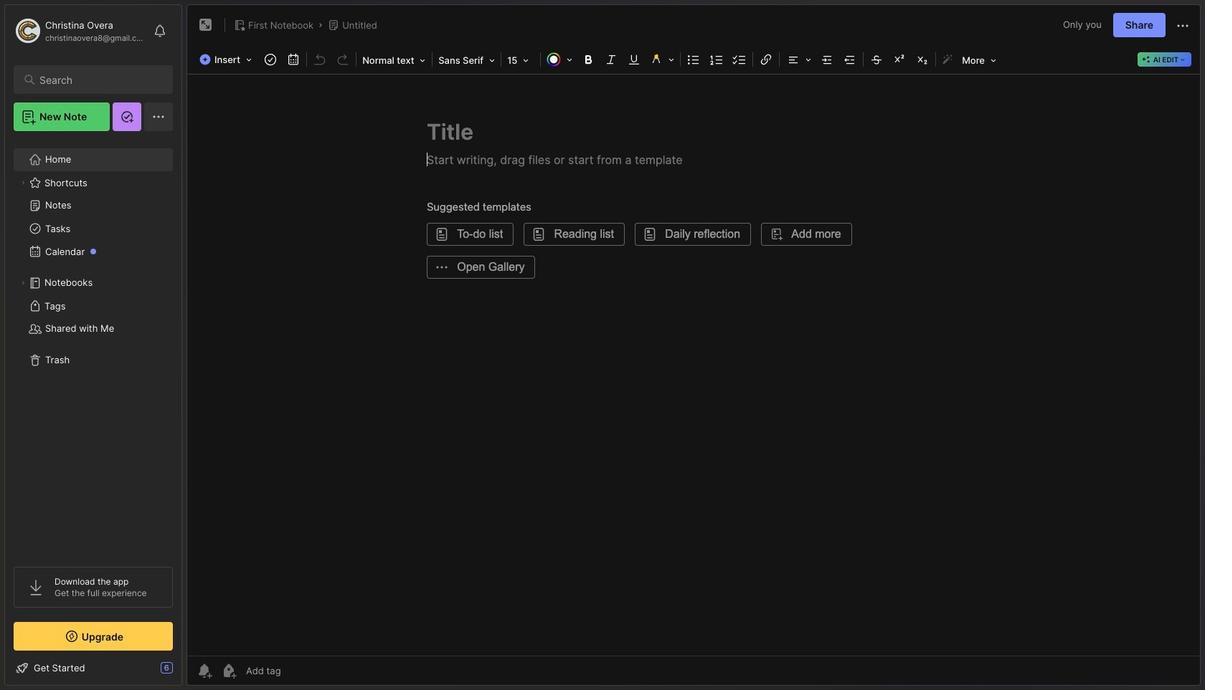 Task type: describe. For each thing, give the bounding box(es) containing it.
Heading level field
[[358, 50, 431, 70]]

Font size field
[[503, 50, 539, 70]]

subscript image
[[913, 50, 933, 70]]

outdent image
[[840, 50, 860, 70]]

insert link image
[[756, 50, 776, 70]]

none search field inside main element
[[39, 71, 160, 88]]

Search text field
[[39, 73, 160, 87]]

Font color field
[[542, 50, 577, 70]]

Alignment field
[[781, 50, 816, 70]]

expand note image
[[197, 17, 215, 34]]

add a reminder image
[[196, 663, 213, 680]]

bulleted list image
[[684, 50, 704, 70]]

tree inside main element
[[5, 140, 182, 555]]

More actions field
[[1174, 16, 1192, 34]]

Font family field
[[434, 50, 499, 70]]

superscript image
[[890, 50, 910, 70]]

Note Editor text field
[[187, 74, 1200, 656]]

add tag image
[[220, 663, 237, 680]]

bold image
[[578, 50, 598, 70]]

Help and Learning task checklist field
[[5, 657, 182, 680]]

More field
[[958, 50, 1001, 70]]

task image
[[261, 50, 281, 70]]



Task type: locate. For each thing, give the bounding box(es) containing it.
tree
[[5, 140, 182, 555]]

click to collapse image
[[181, 664, 192, 682]]

calendar event image
[[283, 50, 304, 70]]

checklist image
[[730, 50, 750, 70]]

Highlight field
[[646, 50, 679, 70]]

note window element
[[187, 4, 1201, 690]]

italic image
[[601, 50, 621, 70]]

None search field
[[39, 71, 160, 88]]

indent image
[[817, 50, 837, 70]]

Account field
[[14, 17, 146, 45]]

numbered list image
[[707, 50, 727, 70]]

main element
[[0, 0, 187, 691]]

Insert field
[[196, 50, 259, 70]]

expand notebooks image
[[19, 279, 27, 288]]

strikethrough image
[[867, 50, 887, 70]]

Add tag field
[[245, 665, 353, 678]]

underline image
[[624, 50, 644, 70]]

more actions image
[[1174, 17, 1192, 34]]



Task type: vqa. For each thing, say whether or not it's contained in the screenshot.
SEARCH TEXT BOX
yes



